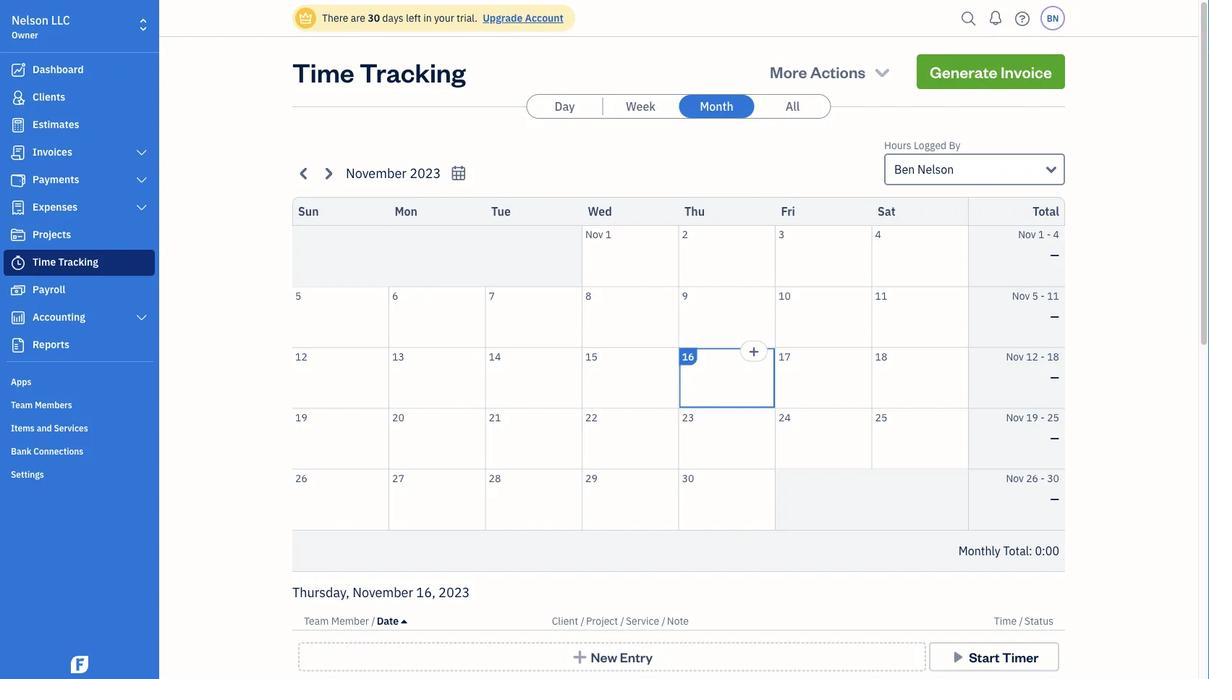 Task type: vqa. For each thing, say whether or not it's contained in the screenshot.
leftmost Time
yes



Task type: locate. For each thing, give the bounding box(es) containing it.
nelson down logged at the right
[[918, 162, 955, 177]]

chevron large down image up reports link
[[135, 312, 148, 324]]

1 vertical spatial november
[[353, 584, 414, 601]]

25 down 18 button
[[876, 411, 888, 424]]

0 horizontal spatial 5
[[295, 289, 301, 302]]

estimates link
[[4, 112, 155, 138]]

2 19 from the left
[[1027, 411, 1039, 424]]

0 horizontal spatial time tracking
[[33, 255, 98, 269]]

bank connections link
[[4, 439, 155, 461]]

time tracking inside main element
[[33, 255, 98, 269]]

chevron large down image up chevron large down icon
[[135, 147, 148, 159]]

0 horizontal spatial 12
[[295, 350, 308, 363]]

16 button
[[680, 348, 775, 408]]

settings link
[[4, 463, 155, 484]]

1 down the wed
[[606, 228, 612, 241]]

30 inside nov 26 - 30 —
[[1048, 471, 1060, 485]]

1 vertical spatial chevron large down image
[[135, 202, 148, 214]]

1 vertical spatial time tracking
[[33, 255, 98, 269]]

- for nov 1 - 4 —
[[1047, 228, 1052, 241]]

services
[[54, 422, 88, 434]]

2 1 from the left
[[1039, 228, 1045, 241]]

/ left status "link"
[[1020, 614, 1024, 628]]

nov inside nov 26 - 30 —
[[1007, 471, 1024, 485]]

— inside nov 26 - 30 —
[[1051, 491, 1060, 506]]

tracking
[[360, 54, 466, 89], [58, 255, 98, 269]]

are
[[351, 11, 366, 25]]

18 down "11" "button"
[[876, 350, 888, 363]]

dashboard
[[33, 63, 84, 76]]

20
[[392, 411, 405, 424]]

team down apps
[[11, 399, 33, 411]]

tue
[[492, 204, 511, 219]]

19 inside button
[[295, 411, 308, 424]]

1 horizontal spatial 12
[[1027, 350, 1039, 363]]

0 vertical spatial chevron large down image
[[135, 147, 148, 159]]

/ left date
[[372, 614, 376, 628]]

nov for nov 26 - 30 —
[[1007, 471, 1024, 485]]

nov 12 - 18 —
[[1007, 350, 1060, 384]]

go to help image
[[1011, 8, 1035, 29]]

— up nov 19 - 25 — at bottom
[[1051, 369, 1060, 384]]

11
[[876, 289, 888, 302], [1048, 289, 1060, 302]]

team inside main element
[[11, 399, 33, 411]]

0 vertical spatial 2023
[[410, 165, 441, 182]]

- inside nov 1 - 4 —
[[1047, 228, 1052, 241]]

sun
[[298, 204, 319, 219]]

11 down nov 1 - 4 —
[[1048, 289, 1060, 302]]

14
[[489, 350, 501, 363]]

— up the 0:00 at the bottom right of the page
[[1051, 491, 1060, 506]]

nov inside the "nov 5 - 11 —"
[[1013, 289, 1031, 302]]

12 button
[[293, 348, 389, 408]]

total
[[1033, 204, 1060, 219], [1004, 543, 1030, 559]]

dashboard link
[[4, 57, 155, 83]]

client / project / service / note
[[552, 614, 689, 628]]

— up nov 12 - 18 — at the right of page
[[1051, 308, 1060, 324]]

chevron large down image
[[135, 147, 148, 159], [135, 202, 148, 214], [135, 312, 148, 324]]

nov inside button
[[586, 228, 604, 241]]

nelson llc owner
[[12, 13, 70, 41]]

payroll link
[[4, 277, 155, 303]]

0 horizontal spatial 11
[[876, 289, 888, 302]]

hours logged by
[[885, 139, 961, 152]]

- inside the "nov 5 - 11 —"
[[1041, 289, 1045, 302]]

18 inside button
[[876, 350, 888, 363]]

1 / from the left
[[372, 614, 376, 628]]

1 horizontal spatial 19
[[1027, 411, 1039, 424]]

chevron large down image inside accounting link
[[135, 312, 148, 324]]

week link
[[603, 95, 679, 118]]

26 button
[[293, 470, 389, 530]]

6 button
[[390, 287, 485, 347]]

1 26 from the left
[[295, 471, 308, 485]]

— inside nov 12 - 18 —
[[1051, 369, 1060, 384]]

2 5 from the left
[[1033, 289, 1039, 302]]

12 down 5 button
[[295, 350, 308, 363]]

- inside nov 19 - 25 —
[[1041, 411, 1045, 424]]

26 down nov 19 - 25 — at bottom
[[1027, 471, 1039, 485]]

0 horizontal spatial 25
[[876, 411, 888, 424]]

tracking down projects link on the top left of page
[[58, 255, 98, 269]]

more actions
[[770, 61, 866, 82]]

1 horizontal spatial 11
[[1048, 289, 1060, 302]]

— up the "nov 5 - 11 —"
[[1051, 247, 1060, 262]]

trial.
[[457, 11, 478, 25]]

team
[[11, 399, 33, 411], [304, 614, 329, 628]]

11 inside the "nov 5 - 11 —"
[[1048, 289, 1060, 302]]

day
[[555, 99, 575, 114]]

1 inside nov 1 - 4 —
[[1039, 228, 1045, 241]]

6
[[392, 289, 399, 302]]

-
[[1047, 228, 1052, 241], [1041, 289, 1045, 302], [1041, 350, 1045, 363], [1041, 411, 1045, 424], [1041, 471, 1045, 485]]

service
[[626, 614, 660, 628]]

bn button
[[1041, 6, 1066, 30]]

there are 30 days left in your trial. upgrade account
[[322, 11, 564, 25]]

1 5 from the left
[[295, 289, 301, 302]]

12 down the "nov 5 - 11 —"
[[1027, 350, 1039, 363]]

2 — from the top
[[1051, 308, 1060, 324]]

7
[[489, 289, 495, 302]]

nov inside nov 1 - 4 —
[[1019, 228, 1037, 241]]

25
[[876, 411, 888, 424], [1048, 411, 1060, 424]]

llc
[[51, 13, 70, 28]]

2 4 from the left
[[1054, 228, 1060, 241]]

0 horizontal spatial 30
[[368, 11, 380, 25]]

november right next month icon
[[346, 165, 407, 182]]

/ left service
[[621, 614, 625, 628]]

0 vertical spatial nelson
[[12, 13, 49, 28]]

1 up the "nov 5 - 11 —"
[[1039, 228, 1045, 241]]

24 button
[[776, 409, 872, 469]]

- for nov 26 - 30 —
[[1041, 471, 1045, 485]]

4
[[876, 228, 882, 241], [1054, 228, 1060, 241]]

2 25 from the left
[[1048, 411, 1060, 424]]

10 button
[[776, 287, 872, 347]]

25 down nov 12 - 18 — at the right of page
[[1048, 411, 1060, 424]]

0 horizontal spatial time
[[33, 255, 56, 269]]

team for team members
[[11, 399, 33, 411]]

2 horizontal spatial 30
[[1048, 471, 1060, 485]]

next month image
[[320, 165, 337, 182]]

- inside nov 26 - 30 —
[[1041, 471, 1045, 485]]

— for nov 1 - 4 —
[[1051, 247, 1060, 262]]

1 19 from the left
[[295, 411, 308, 424]]

5 button
[[293, 287, 389, 347]]

nov down nov 1 - 4 —
[[1013, 289, 1031, 302]]

time down there at the top left of page
[[293, 54, 355, 89]]

reports link
[[4, 332, 155, 358]]

5 — from the top
[[1051, 491, 1060, 506]]

start timer
[[970, 648, 1039, 665]]

1
[[606, 228, 612, 241], [1039, 228, 1045, 241]]

chevron large down image inside invoices link
[[135, 147, 148, 159]]

4 inside button
[[876, 228, 882, 241]]

time tracking link
[[4, 250, 155, 276]]

nelson inside nelson llc owner
[[12, 13, 49, 28]]

4 button
[[873, 226, 969, 286]]

19 down nov 12 - 18 — at the right of page
[[1027, 411, 1039, 424]]

:
[[1030, 543, 1033, 559]]

members
[[35, 399, 72, 411]]

new entry
[[591, 648, 653, 665]]

nov 1 button
[[583, 226, 679, 286]]

nov down the wed
[[586, 228, 604, 241]]

1 horizontal spatial 5
[[1033, 289, 1039, 302]]

wed
[[588, 204, 612, 219]]

5
[[295, 289, 301, 302], [1033, 289, 1039, 302]]

invoices link
[[4, 140, 155, 166]]

bank connections
[[11, 445, 83, 457]]

2 chevron large down image from the top
[[135, 202, 148, 214]]

0 horizontal spatial 1
[[606, 228, 612, 241]]

1 4 from the left
[[876, 228, 882, 241]]

nov down nov 19 - 25 — at bottom
[[1007, 471, 1024, 485]]

nov inside nov 19 - 25 —
[[1007, 411, 1024, 424]]

0 horizontal spatial 4
[[876, 228, 882, 241]]

30 button
[[680, 470, 775, 530]]

notifications image
[[985, 4, 1008, 33]]

30 down "23" 'button'
[[682, 471, 695, 485]]

1 horizontal spatial 18
[[1048, 350, 1060, 363]]

— for nov 26 - 30 —
[[1051, 491, 1060, 506]]

1 horizontal spatial time tracking
[[293, 54, 466, 89]]

18 button
[[873, 348, 969, 408]]

1 horizontal spatial 4
[[1054, 228, 1060, 241]]

1 horizontal spatial 30
[[682, 471, 695, 485]]

generate
[[930, 61, 998, 82]]

1 1 from the left
[[606, 228, 612, 241]]

money image
[[9, 283, 27, 298]]

by
[[950, 139, 961, 152]]

chevron large down image inside expenses link
[[135, 202, 148, 214]]

/ left note link
[[662, 614, 666, 628]]

1 — from the top
[[1051, 247, 1060, 262]]

/ right client
[[581, 614, 585, 628]]

- for nov 12 - 18 —
[[1041, 350, 1045, 363]]

chart image
[[9, 311, 27, 325]]

payments link
[[4, 167, 155, 193]]

1 chevron large down image from the top
[[135, 147, 148, 159]]

chevron large down image down chevron large down icon
[[135, 202, 148, 214]]

1 horizontal spatial 26
[[1027, 471, 1039, 485]]

26 down 19 button
[[295, 471, 308, 485]]

1 horizontal spatial nelson
[[918, 162, 955, 177]]

add a time entry image
[[749, 343, 760, 360]]

chevron large down image for invoices
[[135, 147, 148, 159]]

1 vertical spatial tracking
[[58, 255, 98, 269]]

nov up the "nov 5 - 11 —"
[[1019, 228, 1037, 241]]

5 inside the "nov 5 - 11 —"
[[1033, 289, 1039, 302]]

november
[[346, 165, 407, 182], [353, 584, 414, 601]]

nov for nov 5 - 11 —
[[1013, 289, 1031, 302]]

19 down 12 button
[[295, 411, 308, 424]]

1 horizontal spatial team
[[304, 614, 329, 628]]

apps link
[[4, 370, 155, 392]]

time tracking down projects link on the top left of page
[[33, 255, 98, 269]]

0 horizontal spatial 18
[[876, 350, 888, 363]]

0 horizontal spatial nelson
[[12, 13, 49, 28]]

nov
[[586, 228, 604, 241], [1019, 228, 1037, 241], [1013, 289, 1031, 302], [1007, 350, 1024, 363], [1007, 411, 1024, 424], [1007, 471, 1024, 485]]

1 12 from the left
[[295, 350, 308, 363]]

0 vertical spatial team
[[11, 399, 33, 411]]

- for nov 5 - 11 —
[[1041, 289, 1045, 302]]

november up date
[[353, 584, 414, 601]]

2 26 from the left
[[1027, 471, 1039, 485]]

4 — from the top
[[1051, 430, 1060, 445]]

0 horizontal spatial tracking
[[58, 255, 98, 269]]

team down the thursday,
[[304, 614, 329, 628]]

1 11 from the left
[[876, 289, 888, 302]]

5 inside button
[[295, 289, 301, 302]]

0 horizontal spatial team
[[11, 399, 33, 411]]

3 — from the top
[[1051, 369, 1060, 384]]

1 vertical spatial nelson
[[918, 162, 955, 177]]

18 down the "nov 5 - 11 —"
[[1048, 350, 1060, 363]]

1 horizontal spatial total
[[1033, 204, 1060, 219]]

nov down the "nov 5 - 11 —"
[[1007, 350, 1024, 363]]

and
[[37, 422, 52, 434]]

search image
[[958, 8, 981, 29]]

team for team member /
[[304, 614, 329, 628]]

3 chevron large down image from the top
[[135, 312, 148, 324]]

2023 left "choose a date" image
[[410, 165, 441, 182]]

30 right are
[[368, 11, 380, 25]]

23
[[682, 411, 695, 424]]

0 horizontal spatial 26
[[295, 471, 308, 485]]

1 vertical spatial team
[[304, 614, 329, 628]]

plus image
[[572, 649, 589, 664]]

0 vertical spatial november
[[346, 165, 407, 182]]

10
[[779, 289, 791, 302]]

22 button
[[583, 409, 679, 469]]

previous month image
[[296, 165, 313, 182]]

11 button
[[873, 287, 969, 347]]

1 vertical spatial time
[[33, 255, 56, 269]]

time left status "link"
[[995, 614, 1017, 628]]

— inside the "nov 5 - 11 —"
[[1051, 308, 1060, 324]]

day link
[[527, 95, 603, 118]]

nelson up 'owner'
[[12, 13, 49, 28]]

2023 right '16,'
[[439, 584, 470, 601]]

— inside nov 19 - 25 —
[[1051, 430, 1060, 445]]

20 button
[[390, 409, 485, 469]]

nov 1 - 4 —
[[1019, 228, 1060, 262]]

27 button
[[390, 470, 485, 530]]

0 horizontal spatial total
[[1004, 543, 1030, 559]]

2 horizontal spatial time
[[995, 614, 1017, 628]]

entry
[[620, 648, 653, 665]]

/
[[372, 614, 376, 628], [581, 614, 585, 628], [621, 614, 625, 628], [662, 614, 666, 628], [1020, 614, 1024, 628]]

1 horizontal spatial time
[[293, 54, 355, 89]]

4 / from the left
[[662, 614, 666, 628]]

1 18 from the left
[[876, 350, 888, 363]]

nov 5 - 11 —
[[1013, 289, 1060, 324]]

new
[[591, 648, 618, 665]]

2 11 from the left
[[1048, 289, 1060, 302]]

time right timer icon
[[33, 255, 56, 269]]

1 25 from the left
[[876, 411, 888, 424]]

play image
[[950, 649, 967, 664]]

- inside nov 12 - 18 —
[[1041, 350, 1045, 363]]

actions
[[811, 61, 866, 82]]

— inside nov 1 - 4 —
[[1051, 247, 1060, 262]]

total up nov 1 - 4 —
[[1033, 204, 1060, 219]]

2 vertical spatial chevron large down image
[[135, 312, 148, 324]]

2 12 from the left
[[1027, 350, 1039, 363]]

0 horizontal spatial 19
[[295, 411, 308, 424]]

1 inside button
[[606, 228, 612, 241]]

member
[[331, 614, 369, 628]]

— for nov 12 - 18 —
[[1051, 369, 1060, 384]]

nov for nov 19 - 25 —
[[1007, 411, 1024, 424]]

0:00
[[1036, 543, 1060, 559]]

11 down 4 button
[[876, 289, 888, 302]]

2 18 from the left
[[1048, 350, 1060, 363]]

total left the 0:00 at the bottom right of the page
[[1004, 543, 1030, 559]]

26 inside button
[[295, 471, 308, 485]]

nov inside nov 12 - 18 —
[[1007, 350, 1024, 363]]

nov down nov 12 - 18 — at the right of page
[[1007, 411, 1024, 424]]

22
[[586, 411, 598, 424]]

time tracking down days
[[293, 54, 466, 89]]

monthly
[[959, 543, 1001, 559]]

3 / from the left
[[621, 614, 625, 628]]

tracking down left
[[360, 54, 466, 89]]

0 vertical spatial time
[[293, 54, 355, 89]]

12 inside button
[[295, 350, 308, 363]]

accounting
[[33, 310, 85, 324]]

1 horizontal spatial 25
[[1048, 411, 1060, 424]]

30 down nov 19 - 25 — at bottom
[[1048, 471, 1060, 485]]

0 vertical spatial tracking
[[360, 54, 466, 89]]

1 horizontal spatial 1
[[1039, 228, 1045, 241]]

1 horizontal spatial tracking
[[360, 54, 466, 89]]

— up nov 26 - 30 —
[[1051, 430, 1060, 445]]



Task type: describe. For each thing, give the bounding box(es) containing it.
- for nov 19 - 25 —
[[1041, 411, 1045, 424]]

note link
[[667, 614, 689, 628]]

more
[[770, 61, 808, 82]]

settings
[[11, 468, 44, 480]]

0 vertical spatial total
[[1033, 204, 1060, 219]]

ben nelson
[[895, 162, 955, 177]]

main element
[[0, 0, 195, 679]]

thursday,
[[293, 584, 350, 601]]

26 inside nov 26 - 30 —
[[1027, 471, 1039, 485]]

note
[[667, 614, 689, 628]]

chevron large down image for accounting
[[135, 312, 148, 324]]

timer image
[[9, 256, 27, 270]]

project link
[[586, 614, 621, 628]]

start
[[970, 648, 1000, 665]]

clients
[[33, 90, 65, 104]]

24
[[779, 411, 791, 424]]

status link
[[1025, 614, 1054, 628]]

25 inside 'button'
[[876, 411, 888, 424]]

nov for nov 12 - 18 —
[[1007, 350, 1024, 363]]

new entry button
[[298, 642, 927, 672]]

23 button
[[680, 409, 775, 469]]

choose a date image
[[451, 165, 467, 181]]

connections
[[34, 445, 83, 457]]

15 button
[[583, 348, 679, 408]]

13 button
[[390, 348, 485, 408]]

your
[[434, 11, 455, 25]]

crown image
[[298, 10, 314, 26]]

items
[[11, 422, 35, 434]]

25 button
[[873, 409, 969, 469]]

9 button
[[680, 287, 775, 347]]

items and services link
[[4, 416, 155, 438]]

monthly total : 0:00
[[959, 543, 1060, 559]]

time inside main element
[[33, 255, 56, 269]]

13
[[392, 350, 405, 363]]

report image
[[9, 338, 27, 353]]

freshbooks image
[[68, 656, 91, 673]]

expenses
[[33, 200, 78, 214]]

8
[[586, 289, 592, 302]]

payments
[[33, 173, 79, 186]]

tracking inside main element
[[58, 255, 98, 269]]

dashboard image
[[9, 63, 27, 77]]

ben
[[895, 162, 915, 177]]

bank
[[11, 445, 31, 457]]

client
[[552, 614, 579, 628]]

payment image
[[9, 173, 27, 188]]

in
[[424, 11, 432, 25]]

projects link
[[4, 222, 155, 248]]

— for nov 5 - 11 —
[[1051, 308, 1060, 324]]

0 vertical spatial time tracking
[[293, 54, 466, 89]]

2 button
[[680, 226, 775, 286]]

28
[[489, 471, 501, 485]]

client image
[[9, 91, 27, 105]]

invoice
[[1001, 61, 1053, 82]]

14 button
[[486, 348, 582, 408]]

2 vertical spatial time
[[995, 614, 1017, 628]]

25 inside nov 19 - 25 —
[[1048, 411, 1060, 424]]

3 button
[[776, 226, 872, 286]]

generate invoice button
[[917, 54, 1066, 89]]

accounting link
[[4, 305, 155, 331]]

29
[[586, 471, 598, 485]]

november 2023
[[346, 165, 441, 182]]

17 button
[[776, 348, 872, 408]]

chevron large down image for expenses
[[135, 202, 148, 214]]

ben nelson button
[[885, 153, 1066, 185]]

9
[[682, 289, 689, 302]]

team members
[[11, 399, 72, 411]]

chevrondown image
[[873, 62, 893, 82]]

nov for nov 1 - 4 —
[[1019, 228, 1037, 241]]

estimate image
[[9, 118, 27, 133]]

nelson inside dropdown button
[[918, 162, 955, 177]]

17
[[779, 350, 791, 363]]

2 / from the left
[[581, 614, 585, 628]]

19 inside nov 19 - 25 —
[[1027, 411, 1039, 424]]

8 button
[[583, 287, 679, 347]]

all
[[786, 99, 800, 114]]

all link
[[756, 95, 831, 118]]

11 inside "button"
[[876, 289, 888, 302]]

start timer button
[[930, 642, 1060, 672]]

nov 26 - 30 —
[[1007, 471, 1060, 506]]

21 button
[[486, 409, 582, 469]]

27
[[392, 471, 405, 485]]

logged
[[914, 139, 947, 152]]

payroll
[[33, 283, 65, 296]]

team members link
[[4, 393, 155, 415]]

5 / from the left
[[1020, 614, 1024, 628]]

upgrade
[[483, 11, 523, 25]]

invoice image
[[9, 146, 27, 160]]

bn
[[1047, 12, 1059, 24]]

nov for nov 1
[[586, 228, 604, 241]]

expense image
[[9, 201, 27, 215]]

4 inside nov 1 - 4 —
[[1054, 228, 1060, 241]]

month link
[[680, 95, 755, 118]]

1 vertical spatial 2023
[[439, 584, 470, 601]]

— for nov 19 - 25 —
[[1051, 430, 1060, 445]]

30 inside button
[[682, 471, 695, 485]]

1 for nov 1 - 4 —
[[1039, 228, 1045, 241]]

thu
[[685, 204, 705, 219]]

caretup image
[[401, 615, 407, 627]]

1 vertical spatial total
[[1004, 543, 1030, 559]]

left
[[406, 11, 421, 25]]

owner
[[12, 29, 38, 41]]

thursday, november 16, 2023
[[293, 584, 470, 601]]

account
[[525, 11, 564, 25]]

date link
[[377, 614, 407, 628]]

project
[[586, 614, 619, 628]]

1 for nov 1
[[606, 228, 612, 241]]

18 inside nov 12 - 18 —
[[1048, 350, 1060, 363]]

days
[[383, 11, 404, 25]]

19 button
[[293, 409, 389, 469]]

12 inside nov 12 - 18 —
[[1027, 350, 1039, 363]]

15
[[586, 350, 598, 363]]

chevron large down image
[[135, 174, 148, 186]]

3
[[779, 228, 785, 241]]

timer
[[1003, 648, 1039, 665]]

project image
[[9, 228, 27, 243]]



